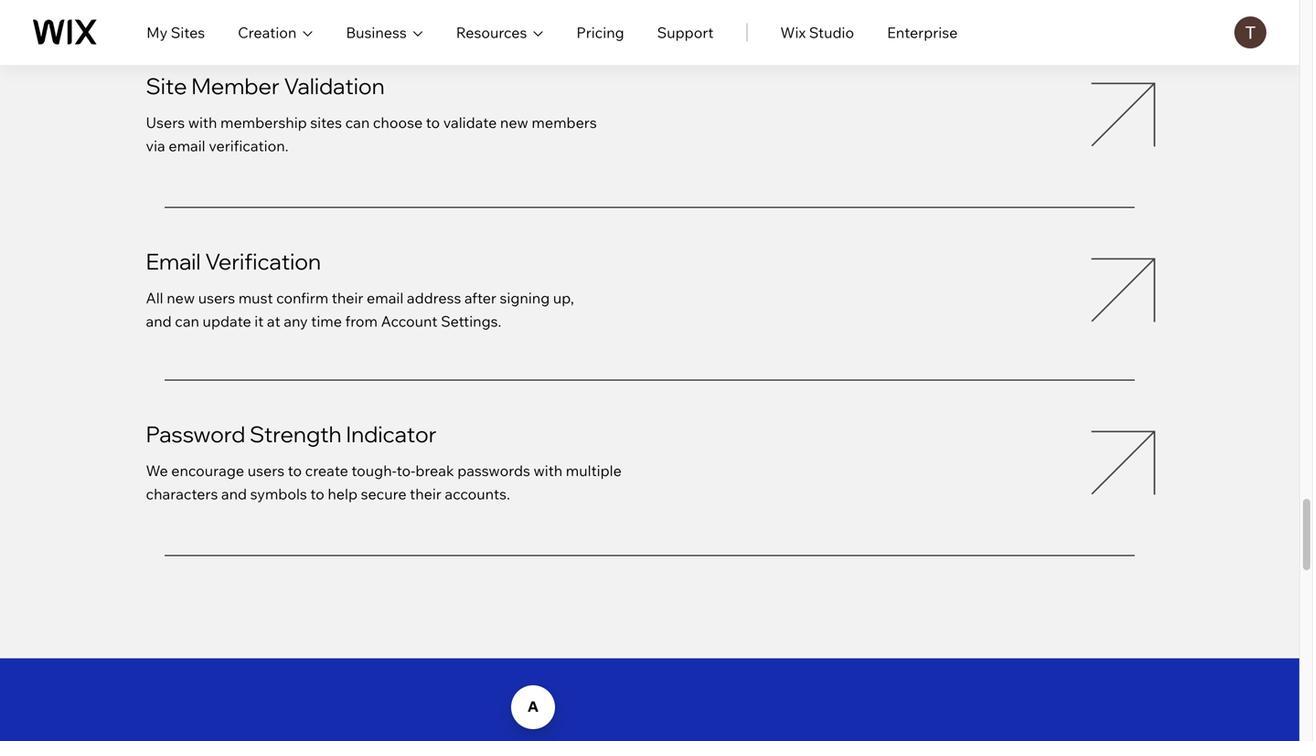 Task type: vqa. For each thing, say whether or not it's contained in the screenshot.
users to the right
yes



Task type: describe. For each thing, give the bounding box(es) containing it.
my sites
[[146, 23, 205, 42]]

can inside all new users must confirm their email address after signing up, and can update it at any time from account settings.
[[175, 312, 199, 331]]

users
[[146, 113, 185, 132]]

support link
[[657, 21, 714, 43]]

we
[[146, 462, 168, 480]]

signing
[[500, 289, 550, 307]]

enterprise
[[887, 23, 958, 42]]

password strength indicator
[[146, 421, 437, 448]]

wix studio link
[[781, 21, 854, 43]]

all
[[146, 289, 163, 307]]

their inside all new users must confirm their email address after signing up, and can update it at any time from account settings.
[[332, 289, 364, 307]]

profile image image
[[1235, 16, 1267, 48]]

up,
[[553, 289, 574, 307]]

tough-
[[352, 462, 397, 480]]

wix
[[781, 23, 806, 42]]

email inside users with membership sites can choose to validate new members via email verification.
[[169, 137, 205, 155]]

to inside users with membership sites can choose to validate new members via email verification.
[[426, 113, 440, 132]]

validate
[[443, 113, 497, 132]]

after
[[465, 289, 497, 307]]

new inside all new users must confirm their email address after signing up, and can update it at any time from account settings.
[[167, 289, 195, 307]]

validation
[[284, 72, 385, 100]]

sites
[[310, 113, 342, 132]]

pricing
[[577, 23, 624, 42]]

it
[[255, 312, 264, 331]]

1 vertical spatial to
[[288, 462, 302, 480]]

my sites link
[[146, 21, 205, 43]]

to-
[[397, 462, 416, 480]]

my
[[146, 23, 168, 42]]

address
[[407, 289, 461, 307]]

support
[[657, 23, 714, 42]]

strength
[[250, 421, 342, 448]]

help
[[328, 485, 358, 503]]

characters
[[146, 485, 218, 503]]

with inside users with membership sites can choose to validate new members via email verification.
[[188, 113, 217, 132]]

all new users must confirm their email address after signing up, and can update it at any time from account settings.
[[146, 289, 574, 331]]

multiple
[[566, 462, 622, 480]]

can inside users with membership sites can choose to validate new members via email verification.
[[345, 113, 370, 132]]

creation button
[[238, 21, 313, 43]]

business
[[346, 23, 407, 42]]

resources button
[[456, 21, 544, 43]]

update
[[203, 312, 251, 331]]

any
[[284, 312, 308, 331]]

must
[[238, 289, 273, 307]]

resources
[[456, 23, 527, 42]]

secure
[[361, 485, 407, 503]]

passwords
[[458, 462, 530, 480]]



Task type: locate. For each thing, give the bounding box(es) containing it.
business button
[[346, 21, 423, 43]]

users with membership sites can choose to validate new members via email verification.
[[146, 113, 597, 155]]

1 horizontal spatial users
[[248, 462, 285, 480]]

and down encourage
[[221, 485, 247, 503]]

can left update
[[175, 312, 199, 331]]

verification
[[205, 248, 321, 275]]

we encourage users to create tough-to-break passwords with multiple characters and symbols to help secure their accounts.
[[146, 462, 622, 503]]

users up symbols
[[248, 462, 285, 480]]

1 horizontal spatial and
[[221, 485, 247, 503]]

0 vertical spatial users
[[198, 289, 235, 307]]

users for verification
[[198, 289, 235, 307]]

email
[[169, 137, 205, 155], [367, 289, 404, 307]]

sites
[[171, 23, 205, 42]]

users
[[198, 289, 235, 307], [248, 462, 285, 480]]

and inside we encourage users to create tough-to-break passwords with multiple characters and symbols to help secure their accounts.
[[221, 485, 247, 503]]

to down create on the bottom of page
[[310, 485, 324, 503]]

and
[[146, 312, 172, 331], [221, 485, 247, 503]]

can
[[345, 113, 370, 132], [175, 312, 199, 331]]

2 horizontal spatial to
[[426, 113, 440, 132]]

accounts.
[[445, 485, 510, 503]]

new inside users with membership sites can choose to validate new members via email verification.
[[500, 113, 529, 132]]

1 vertical spatial email
[[367, 289, 404, 307]]

0 vertical spatial new
[[500, 113, 529, 132]]

pricing link
[[577, 21, 624, 43]]

1 vertical spatial their
[[410, 485, 442, 503]]

0 vertical spatial to
[[426, 113, 440, 132]]

1 horizontal spatial their
[[410, 485, 442, 503]]

0 vertical spatial their
[[332, 289, 364, 307]]

users inside all new users must confirm their email address after signing up, and can update it at any time from account settings.
[[198, 289, 235, 307]]

verification.
[[209, 137, 289, 155]]

2 vertical spatial to
[[310, 485, 324, 503]]

creation
[[238, 23, 297, 42]]

1 horizontal spatial to
[[310, 485, 324, 503]]

0 horizontal spatial email
[[169, 137, 205, 155]]

0 horizontal spatial their
[[332, 289, 364, 307]]

with
[[188, 113, 217, 132], [534, 462, 563, 480]]

to up symbols
[[288, 462, 302, 480]]

time
[[311, 312, 342, 331]]

1 vertical spatial with
[[534, 462, 563, 480]]

email inside all new users must confirm their email address after signing up, and can update it at any time from account settings.
[[367, 289, 404, 307]]

site member validation
[[146, 72, 385, 100]]

new right all
[[167, 289, 195, 307]]

site
[[146, 72, 187, 100]]

wix studio
[[781, 23, 854, 42]]

password
[[146, 421, 245, 448]]

0 vertical spatial with
[[188, 113, 217, 132]]

indicator
[[346, 421, 437, 448]]

create
[[305, 462, 348, 480]]

break
[[416, 462, 454, 480]]

1 horizontal spatial can
[[345, 113, 370, 132]]

0 horizontal spatial users
[[198, 289, 235, 307]]

with right users
[[188, 113, 217, 132]]

new
[[500, 113, 529, 132], [167, 289, 195, 307]]

and down all
[[146, 312, 172, 331]]

their inside we encourage users to create tough-to-break passwords with multiple characters and symbols to help secure their accounts.
[[410, 485, 442, 503]]

with left multiple
[[534, 462, 563, 480]]

0 horizontal spatial new
[[167, 289, 195, 307]]

1 horizontal spatial email
[[367, 289, 404, 307]]

members
[[532, 113, 597, 132]]

confirm
[[276, 289, 329, 307]]

and inside all new users must confirm their email address after signing up, and can update it at any time from account settings.
[[146, 312, 172, 331]]

their
[[332, 289, 364, 307], [410, 485, 442, 503]]

0 horizontal spatial and
[[146, 312, 172, 331]]

1 vertical spatial can
[[175, 312, 199, 331]]

encourage
[[171, 462, 244, 480]]

email verification
[[146, 248, 321, 275]]

to
[[426, 113, 440, 132], [288, 462, 302, 480], [310, 485, 324, 503]]

1 vertical spatial new
[[167, 289, 195, 307]]

new right validate on the left
[[500, 113, 529, 132]]

account
[[381, 312, 438, 331]]

0 horizontal spatial with
[[188, 113, 217, 132]]

1 horizontal spatial new
[[500, 113, 529, 132]]

email
[[146, 248, 201, 275]]

can right sites
[[345, 113, 370, 132]]

1 vertical spatial and
[[221, 485, 247, 503]]

at
[[267, 312, 280, 331]]

studio
[[809, 23, 854, 42]]

0 vertical spatial and
[[146, 312, 172, 331]]

with inside we encourage users to create tough-to-break passwords with multiple characters and symbols to help secure their accounts.
[[534, 462, 563, 480]]

0 horizontal spatial can
[[175, 312, 199, 331]]

via
[[146, 137, 165, 155]]

0 vertical spatial email
[[169, 137, 205, 155]]

enterprise link
[[887, 21, 958, 43]]

from
[[345, 312, 378, 331]]

choose
[[373, 113, 423, 132]]

settings.
[[441, 312, 502, 331]]

membership
[[220, 113, 307, 132]]

member
[[191, 72, 280, 100]]

1 horizontal spatial with
[[534, 462, 563, 480]]

to right choose at the top left
[[426, 113, 440, 132]]

0 vertical spatial can
[[345, 113, 370, 132]]

users for strength
[[248, 462, 285, 480]]

symbols
[[250, 485, 307, 503]]

0 horizontal spatial to
[[288, 462, 302, 480]]

users up update
[[198, 289, 235, 307]]

email up from
[[367, 289, 404, 307]]

their down break
[[410, 485, 442, 503]]

1 vertical spatial users
[[248, 462, 285, 480]]

email right via
[[169, 137, 205, 155]]

users inside we encourage users to create tough-to-break passwords with multiple characters and symbols to help secure their accounts.
[[248, 462, 285, 480]]

their up from
[[332, 289, 364, 307]]



